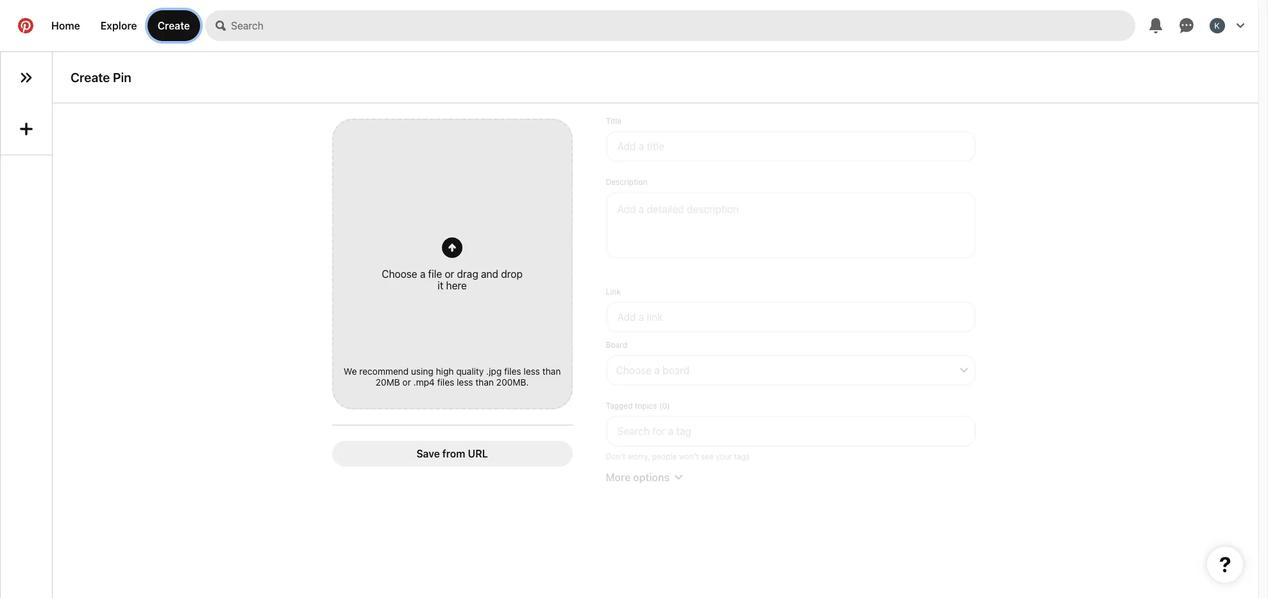 Task type: vqa. For each thing, say whether or not it's contained in the screenshot.
s Love it ❤️
no



Task type: locate. For each thing, give the bounding box(es) containing it.
tagged topics (0)
[[606, 401, 670, 411]]

board
[[663, 365, 690, 376]]

from
[[443, 448, 465, 460]]

don't
[[606, 452, 626, 461]]

1 horizontal spatial create
[[158, 20, 190, 31]]

(0)
[[659, 401, 670, 411]]

create link
[[147, 10, 200, 41]]

0 horizontal spatial create
[[71, 70, 110, 85]]

choose
[[616, 365, 652, 376]]

pin
[[113, 70, 131, 85]]

a
[[655, 365, 660, 376]]

more
[[606, 472, 631, 483]]

more options
[[606, 472, 670, 483]]

title
[[606, 116, 622, 126]]

tags
[[734, 452, 750, 461]]

Tagged topics (0) text field
[[606, 416, 976, 447]]

create
[[158, 20, 190, 31], [71, 70, 110, 85]]

create left pin
[[71, 70, 110, 85]]

0 vertical spatial create
[[158, 20, 190, 31]]

don't worry, people won't see your tags
[[606, 452, 750, 461]]

create left search icon
[[158, 20, 190, 31]]

1 vertical spatial create
[[71, 70, 110, 85]]

see
[[701, 452, 714, 461]]

home
[[51, 20, 80, 31]]

tagged
[[606, 401, 633, 411]]

board
[[606, 340, 627, 350]]

save from url
[[417, 448, 488, 460]]

Title text field
[[606, 131, 976, 162]]

people
[[652, 452, 677, 461]]

url
[[468, 448, 488, 460]]

link
[[606, 287, 621, 297]]



Task type: describe. For each thing, give the bounding box(es) containing it.
more options arrow icon image
[[675, 474, 683, 481]]

explore
[[101, 20, 137, 31]]

Link url field
[[606, 302, 976, 332]]

create pin
[[71, 70, 131, 85]]

options
[[633, 472, 670, 483]]

home link
[[41, 10, 90, 41]]

your
[[716, 452, 732, 461]]

won't
[[679, 452, 699, 461]]

search icon image
[[216, 21, 226, 31]]

save
[[417, 448, 440, 460]]

choose a board image
[[960, 366, 968, 374]]

description
[[606, 177, 648, 187]]

create for create pin
[[71, 70, 110, 85]]

choose a board
[[616, 365, 690, 376]]

Search text field
[[231, 10, 1136, 41]]

kendall parks image
[[1210, 18, 1226, 33]]

topics
[[635, 401, 657, 411]]

choose a board button
[[606, 355, 976, 386]]

worry,
[[628, 452, 650, 461]]

save from url button
[[332, 441, 573, 467]]

create for create
[[158, 20, 190, 31]]

explore link
[[90, 10, 147, 41]]

more options button
[[603, 472, 978, 483]]



